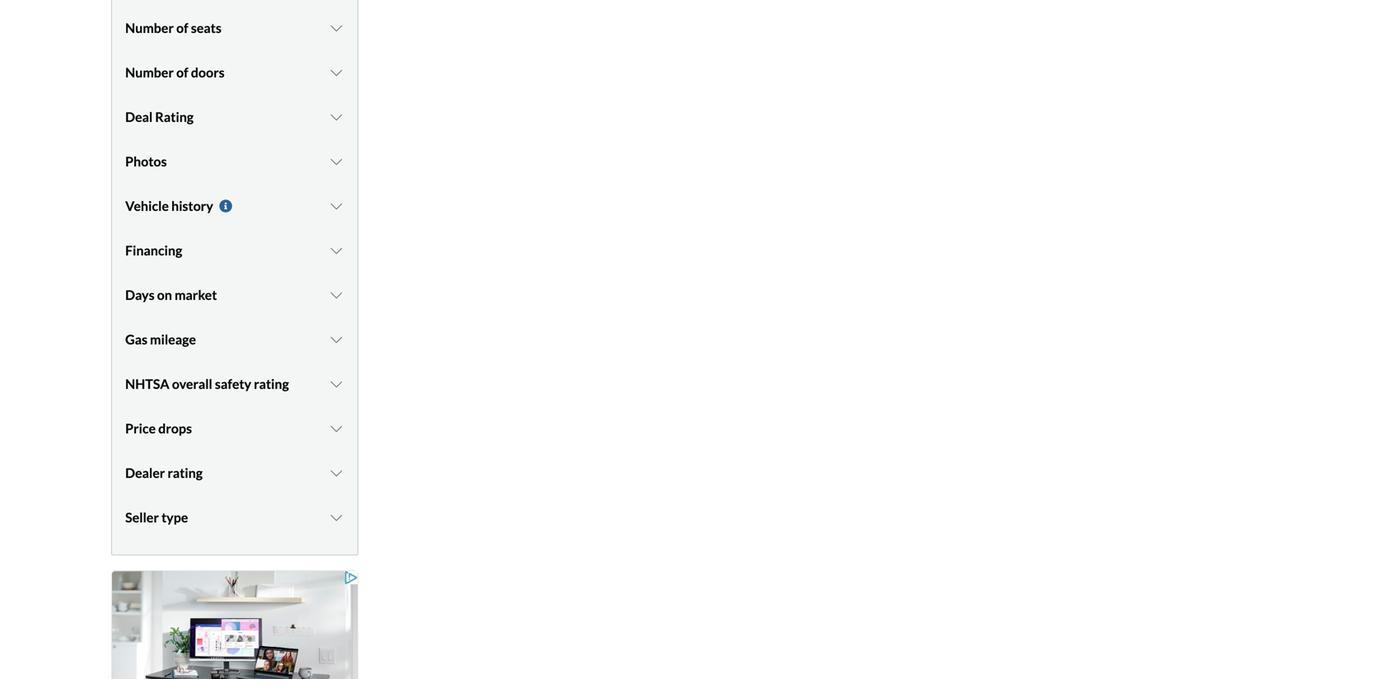 Task type: locate. For each thing, give the bounding box(es) containing it.
number for number of seats
[[125, 20, 174, 36]]

chevron down image inside photos dropdown button
[[328, 155, 345, 168]]

chevron down image for financing
[[328, 244, 345, 257]]

rating
[[155, 109, 194, 125]]

9 chevron down image from the top
[[328, 511, 345, 524]]

2 chevron down image from the top
[[328, 155, 345, 168]]

chevron down image for mileage
[[328, 333, 345, 346]]

1 chevron down image from the top
[[328, 21, 345, 35]]

seller type
[[125, 509, 188, 526]]

seller type button
[[125, 497, 345, 538]]

6 chevron down image from the top
[[328, 378, 345, 391]]

of for seats
[[176, 20, 189, 36]]

1 vertical spatial rating
[[168, 465, 203, 481]]

0 vertical spatial chevron down image
[[328, 110, 345, 124]]

number
[[125, 20, 174, 36], [125, 64, 174, 80]]

chevron down image inside financing "dropdown button"
[[328, 244, 345, 257]]

number up number of doors
[[125, 20, 174, 36]]

days on market
[[125, 287, 217, 303]]

price drops
[[125, 420, 192, 437]]

0 horizontal spatial rating
[[168, 465, 203, 481]]

chevron down image inside seller type dropdown button
[[328, 511, 345, 524]]

number of doors
[[125, 64, 225, 80]]

2 chevron down image from the top
[[328, 66, 345, 79]]

1 number from the top
[[125, 20, 174, 36]]

photos
[[125, 153, 167, 169]]

nhtsa
[[125, 376, 170, 392]]

nhtsa overall safety rating
[[125, 376, 289, 392]]

number of seats
[[125, 20, 222, 36]]

dealer rating
[[125, 465, 203, 481]]

chevron down image inside "number of doors" dropdown button
[[328, 66, 345, 79]]

rating
[[254, 376, 289, 392], [168, 465, 203, 481]]

chevron down image inside days on market "dropdown button"
[[328, 289, 345, 302]]

chevron down image inside price drops dropdown button
[[328, 422, 345, 435]]

0 vertical spatial of
[[176, 20, 189, 36]]

2 number from the top
[[125, 64, 174, 80]]

rating right safety
[[254, 376, 289, 392]]

of
[[176, 20, 189, 36], [176, 64, 189, 80]]

3 chevron down image from the top
[[328, 200, 345, 213]]

1 of from the top
[[176, 20, 189, 36]]

deal rating
[[125, 109, 194, 125]]

7 chevron down image from the top
[[328, 422, 345, 435]]

chevron down image inside gas mileage "dropdown button"
[[328, 333, 345, 346]]

chevron down image inside the dealer rating dropdown button
[[328, 467, 345, 480]]

days on market button
[[125, 275, 345, 316]]

of for doors
[[176, 64, 189, 80]]

5 chevron down image from the top
[[328, 289, 345, 302]]

3 chevron down image from the top
[[328, 333, 345, 346]]

mileage
[[150, 331, 196, 347]]

of left doors
[[176, 64, 189, 80]]

0 vertical spatial number
[[125, 20, 174, 36]]

number inside "number of doors" dropdown button
[[125, 64, 174, 80]]

chevron down image
[[328, 21, 345, 35], [328, 66, 345, 79], [328, 200, 345, 213], [328, 244, 345, 257], [328, 289, 345, 302], [328, 378, 345, 391], [328, 422, 345, 435], [328, 467, 345, 480], [328, 511, 345, 524]]

1 chevron down image from the top
[[328, 110, 345, 124]]

number inside number of seats dropdown button
[[125, 20, 174, 36]]

number up deal rating
[[125, 64, 174, 80]]

chevron down image
[[328, 110, 345, 124], [328, 155, 345, 168], [328, 333, 345, 346]]

chevron down image inside nhtsa overall safety rating dropdown button
[[328, 378, 345, 391]]

1 vertical spatial of
[[176, 64, 189, 80]]

seats
[[191, 20, 222, 36]]

dealer
[[125, 465, 165, 481]]

of left seats
[[176, 20, 189, 36]]

doors
[[191, 64, 225, 80]]

overall
[[172, 376, 212, 392]]

chevron down image inside number of seats dropdown button
[[328, 21, 345, 35]]

photos button
[[125, 141, 345, 182]]

rating right dealer
[[168, 465, 203, 481]]

1 vertical spatial chevron down image
[[328, 155, 345, 168]]

gas mileage
[[125, 331, 196, 347]]

2 of from the top
[[176, 64, 189, 80]]

4 chevron down image from the top
[[328, 244, 345, 257]]

2 vertical spatial chevron down image
[[328, 333, 345, 346]]

1 vertical spatial number
[[125, 64, 174, 80]]

vehicle
[[125, 198, 169, 214]]

chevron down image for seller type
[[328, 511, 345, 524]]

chevron down image inside deal rating dropdown button
[[328, 110, 345, 124]]

vehicle history
[[125, 198, 213, 214]]

deal rating button
[[125, 96, 345, 138]]

1 horizontal spatial rating
[[254, 376, 289, 392]]

8 chevron down image from the top
[[328, 467, 345, 480]]



Task type: describe. For each thing, give the bounding box(es) containing it.
market
[[175, 287, 217, 303]]

number of seats button
[[125, 7, 345, 49]]

financing button
[[125, 230, 345, 271]]

on
[[157, 287, 172, 303]]

dealer rating button
[[125, 453, 345, 494]]

chevron down image for number of seats
[[328, 21, 345, 35]]

days
[[125, 287, 155, 303]]

chevron down image for number of doors
[[328, 66, 345, 79]]

price drops button
[[125, 408, 345, 449]]

chevron down image for nhtsa overall safety rating
[[328, 378, 345, 391]]

nhtsa overall safety rating button
[[125, 364, 345, 405]]

chevron down image for price drops
[[328, 422, 345, 435]]

drops
[[158, 420, 192, 437]]

chevron down image for days on market
[[328, 289, 345, 302]]

chevron down image for dealer rating
[[328, 467, 345, 480]]

info circle image
[[217, 200, 234, 213]]

seller
[[125, 509, 159, 526]]

gas mileage button
[[125, 319, 345, 360]]

safety
[[215, 376, 252, 392]]

number of doors button
[[125, 52, 345, 93]]

gas
[[125, 331, 148, 347]]

vehicle history button
[[125, 186, 345, 227]]

deal
[[125, 109, 153, 125]]

price
[[125, 420, 156, 437]]

type
[[162, 509, 188, 526]]

advertisement region
[[111, 570, 359, 679]]

financing
[[125, 242, 182, 258]]

history
[[171, 198, 213, 214]]

chevron down image for rating
[[328, 110, 345, 124]]

number for number of doors
[[125, 64, 174, 80]]

0 vertical spatial rating
[[254, 376, 289, 392]]



Task type: vqa. For each thing, say whether or not it's contained in the screenshot.
2
no



